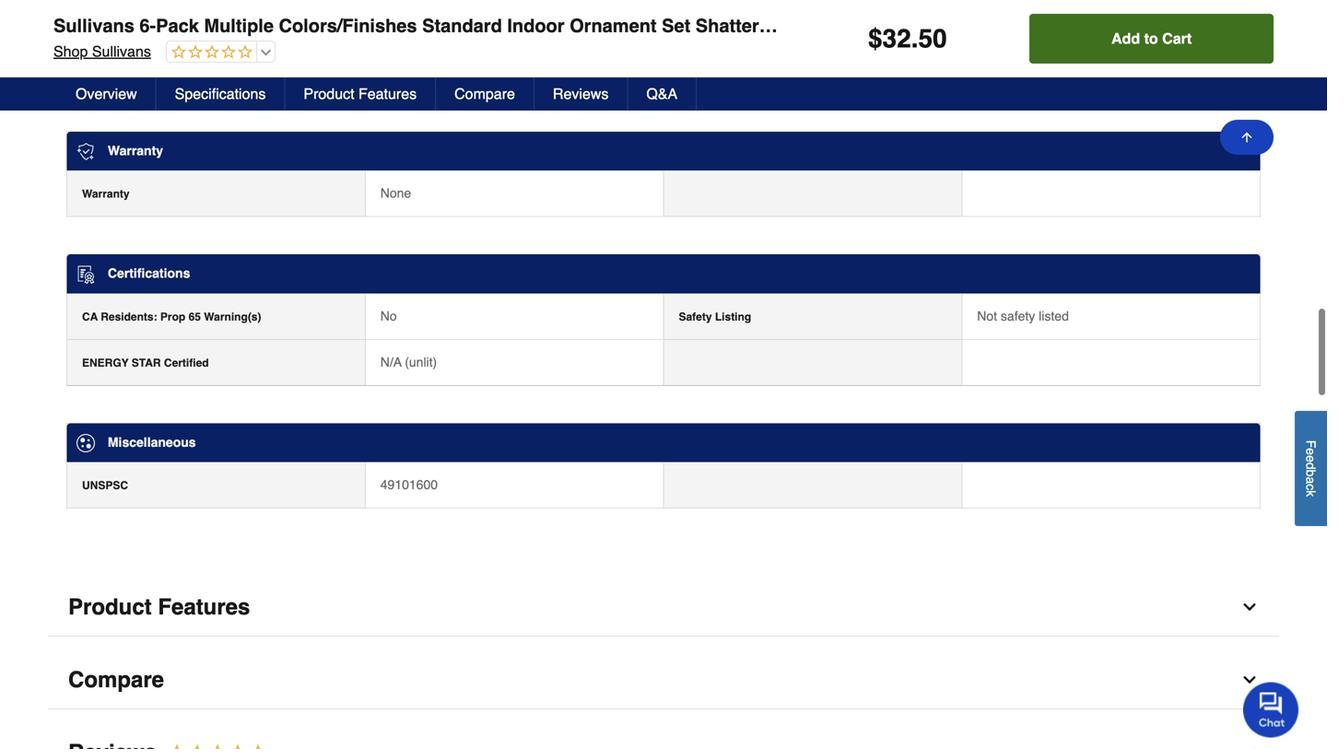 Task type: vqa. For each thing, say whether or not it's contained in the screenshot.
the left up
no



Task type: locate. For each thing, give the bounding box(es) containing it.
e up d
[[1304, 448, 1319, 455]]

light
[[712, 19, 739, 32]]

arrow up image
[[1240, 130, 1255, 145]]

0 vertical spatial compare
[[455, 85, 515, 102]]

1 vertical spatial sullivans
[[92, 43, 151, 60]]

n/a
[[978, 17, 999, 32], [381, 355, 402, 370]]

0 horizontal spatial product
[[68, 595, 152, 620]]

indoor
[[507, 15, 565, 36]]

product features button for q&a
[[285, 77, 436, 111]]

65
[[189, 311, 201, 324]]

1 horizontal spatial compare
[[455, 85, 515, 102]]

star
[[132, 357, 161, 370]]

sullivans
[[53, 15, 134, 36], [92, 43, 151, 60]]

safety
[[1001, 309, 1036, 324]]

0 horizontal spatial compare
[[68, 668, 164, 693]]

0 horizontal spatial product features
[[68, 595, 250, 620]]

1 vertical spatial (unlit)
[[405, 355, 437, 370]]

features for f e e d b a c k
[[158, 595, 250, 620]]

shop
[[53, 43, 88, 60]]

shop sullivans
[[53, 43, 151, 60]]

add
[[1112, 30, 1141, 47]]

1 horizontal spatial product
[[304, 85, 355, 102]]

n/a down no
[[381, 355, 402, 370]]

1 horizontal spatial product features
[[304, 85, 417, 102]]

product features for q&a
[[304, 85, 417, 102]]

1 horizontal spatial n/a (unlit)
[[978, 17, 1034, 32]]

ca residents: prop 65 warning(s)
[[82, 311, 261, 324]]

1 vertical spatial compare button
[[48, 652, 1280, 710]]

k
[[1304, 491, 1319, 497]]

1 vertical spatial n/a
[[381, 355, 402, 370]]

add to cart button
[[1030, 14, 1274, 64]]

1 horizontal spatial (unlit)
[[1002, 17, 1034, 32]]

product features button for f e e d b a c k
[[48, 579, 1280, 637]]

chevron down image
[[1241, 671, 1259, 690], [1241, 744, 1259, 750]]

features
[[359, 85, 417, 102], [158, 595, 250, 620]]

warranty up the certifications
[[82, 188, 130, 201]]

d
[[1304, 463, 1319, 470]]

material
[[126, 19, 168, 32]]

0 vertical spatial product features
[[304, 85, 417, 102]]

1 vertical spatial features
[[158, 595, 250, 620]]

sullivans up shop sullivans
[[53, 15, 134, 36]]

0 vertical spatial chevron down image
[[1241, 671, 1259, 690]]

reviews button
[[535, 77, 628, 111]]

features for q&a
[[359, 85, 417, 102]]

n/a right 50
[[978, 17, 999, 32]]

compare
[[455, 85, 515, 102], [68, 668, 164, 693]]

1 vertical spatial compare
[[68, 668, 164, 693]]

0 vertical spatial compare button
[[436, 77, 535, 111]]

warranty
[[108, 143, 163, 158], [82, 188, 130, 201]]

sullivans 6-pack multiple colors/finishes standard indoor ornament set shatterproof
[[53, 15, 807, 36]]

shade
[[742, 19, 776, 32]]

certifications
[[108, 266, 190, 281]]

product
[[304, 85, 355, 102], [68, 595, 152, 620]]

prop
[[160, 311, 186, 324]]

f e e d b a c k button
[[1295, 411, 1328, 526]]

primary material
[[82, 19, 168, 32]]

cart
[[1163, 30, 1192, 47]]

$
[[869, 24, 883, 53]]

0 horizontal spatial (unlit)
[[405, 355, 437, 370]]

pack
[[156, 15, 199, 36]]

set
[[662, 15, 691, 36]]

1 vertical spatial product
[[68, 595, 152, 620]]

overview button
[[57, 77, 156, 111]]

1 vertical spatial zero stars image
[[157, 743, 269, 750]]

0 vertical spatial (unlit)
[[1002, 17, 1034, 32]]

chat invite button image
[[1244, 682, 1300, 738]]

ornament
[[570, 15, 657, 36]]

0 horizontal spatial features
[[158, 595, 250, 620]]

unspsc
[[82, 480, 128, 493]]

n/a (unlit) right 50
[[978, 17, 1034, 32]]

e up the b
[[1304, 455, 1319, 463]]

0 vertical spatial n/a (unlit)
[[978, 17, 1034, 32]]

warranty down the overview button
[[108, 143, 163, 158]]

0 horizontal spatial n/a (unlit)
[[381, 355, 437, 370]]

1 vertical spatial product features
[[68, 595, 250, 620]]

0 vertical spatial features
[[359, 85, 417, 102]]

compare button
[[436, 77, 535, 111], [48, 652, 1280, 710]]

e
[[1304, 448, 1319, 455], [1304, 455, 1319, 463]]

1 vertical spatial product features button
[[48, 579, 1280, 637]]

product features button
[[285, 77, 436, 111], [48, 579, 1280, 637]]

shatterproof
[[696, 15, 807, 36]]

0 vertical spatial product features button
[[285, 77, 436, 111]]

primary
[[82, 19, 123, 32]]

listing
[[715, 311, 752, 324]]

warning(s)
[[204, 311, 261, 324]]

1 vertical spatial chevron down image
[[1241, 744, 1259, 750]]

n/a (unlit) down no
[[381, 355, 437, 370]]

0 vertical spatial n/a
[[978, 17, 999, 32]]

season
[[82, 65, 121, 78]]

chevron down image down chevron down icon
[[1241, 671, 1259, 690]]

q&a
[[647, 85, 678, 102]]

zero stars image
[[167, 44, 252, 61], [157, 743, 269, 750]]

energy star certified
[[82, 357, 209, 370]]

(unlit)
[[1002, 17, 1034, 32], [405, 355, 437, 370]]

n/a (unlit)
[[978, 17, 1034, 32], [381, 355, 437, 370]]

6-
[[140, 15, 156, 36]]

1 horizontal spatial features
[[359, 85, 417, 102]]

product features
[[304, 85, 417, 102], [68, 595, 250, 620]]

chevron down image down chat invite button image
[[1241, 744, 1259, 750]]

specifications button
[[156, 77, 285, 111]]

add to cart
[[1112, 30, 1192, 47]]

f e e d b a c k
[[1304, 440, 1319, 497]]

sullivans down primary material
[[92, 43, 151, 60]]

0 vertical spatial product
[[304, 85, 355, 102]]

b
[[1304, 470, 1319, 477]]



Task type: describe. For each thing, give the bounding box(es) containing it.
not safety listed
[[978, 309, 1069, 324]]

f
[[1304, 440, 1319, 448]]

listed
[[1039, 309, 1069, 324]]

50
[[919, 24, 947, 53]]

product for f e e d b a c k
[[68, 595, 152, 620]]

32
[[883, 24, 912, 53]]

1 vertical spatial n/a (unlit)
[[381, 355, 437, 370]]

c
[[1304, 484, 1319, 491]]

to
[[1145, 30, 1159, 47]]

safety listing
[[679, 311, 752, 324]]

1 vertical spatial warranty
[[82, 188, 130, 201]]

0 vertical spatial sullivans
[[53, 15, 134, 36]]

1 chevron down image from the top
[[1241, 671, 1259, 690]]

compare for q&a
[[455, 85, 515, 102]]

multiple
[[204, 15, 274, 36]]

$ 32 . 50
[[869, 24, 947, 53]]

certified
[[164, 357, 209, 370]]

white light shade
[[679, 19, 776, 32]]

compare button for q&a
[[436, 77, 535, 111]]

none
[[381, 186, 411, 201]]

q&a button
[[628, 77, 697, 111]]

winter
[[381, 63, 418, 78]]

overview
[[76, 85, 137, 102]]

a
[[1304, 477, 1319, 484]]

residents:
[[101, 311, 157, 324]]

reviews
[[553, 85, 609, 102]]

specifications
[[175, 85, 266, 102]]

2 e from the top
[[1304, 455, 1319, 463]]

0 vertical spatial warranty
[[108, 143, 163, 158]]

safety
[[679, 311, 712, 324]]

2 chevron down image from the top
[[1241, 744, 1259, 750]]

ca
[[82, 311, 98, 324]]

white
[[679, 19, 709, 32]]

product features for f e e d b a c k
[[68, 595, 250, 620]]

no
[[381, 309, 397, 324]]

product for q&a
[[304, 85, 355, 102]]

chevron down image
[[1241, 599, 1259, 617]]

compare button for f e e d b a c k
[[48, 652, 1280, 710]]

0 horizontal spatial n/a
[[381, 355, 402, 370]]

1 horizontal spatial n/a
[[978, 17, 999, 32]]

energy
[[82, 357, 129, 370]]

colors/finishes
[[279, 15, 417, 36]]

1 e from the top
[[1304, 448, 1319, 455]]

miscellaneous
[[108, 435, 196, 450]]

49101600
[[381, 478, 438, 493]]

fabric
[[381, 17, 416, 32]]

compare for f e e d b a c k
[[68, 668, 164, 693]]

not
[[978, 309, 998, 324]]

.
[[912, 24, 919, 53]]

0 vertical spatial zero stars image
[[167, 44, 252, 61]]

standard
[[422, 15, 502, 36]]



